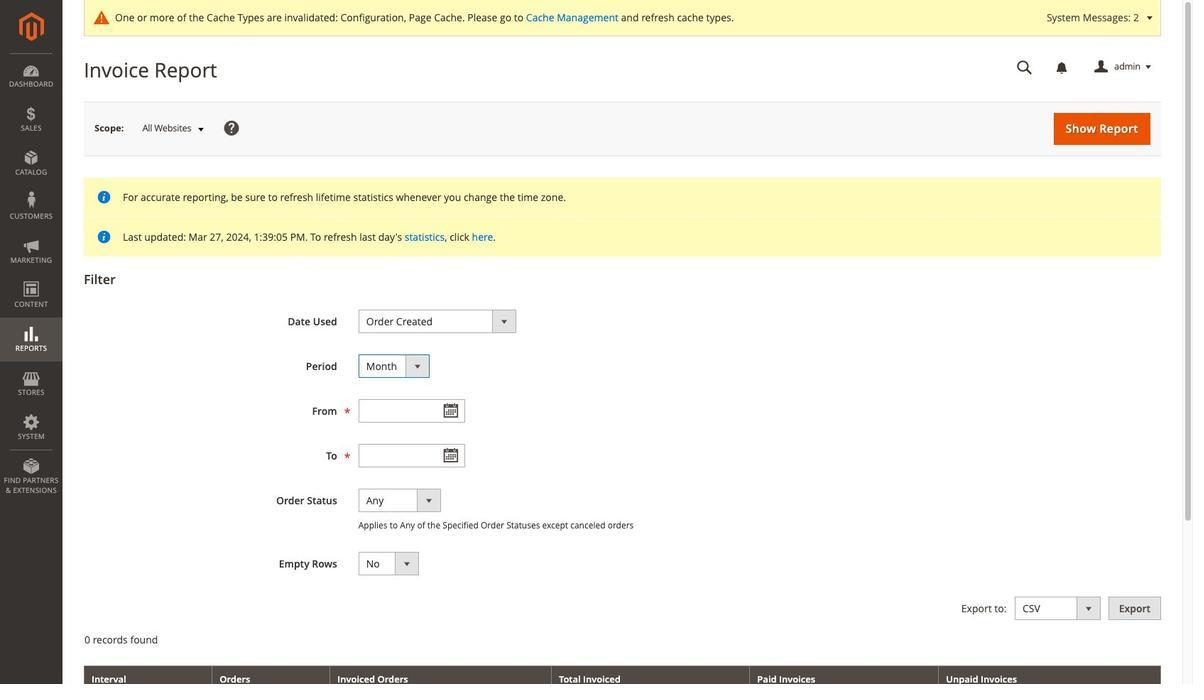 Task type: describe. For each thing, give the bounding box(es) containing it.
magento admin panel image
[[19, 12, 44, 41]]



Task type: locate. For each thing, give the bounding box(es) containing it.
menu bar
[[0, 53, 63, 503]]

None text field
[[359, 399, 465, 423]]

None text field
[[1008, 55, 1043, 80], [359, 444, 465, 468], [1008, 55, 1043, 80], [359, 444, 465, 468]]



